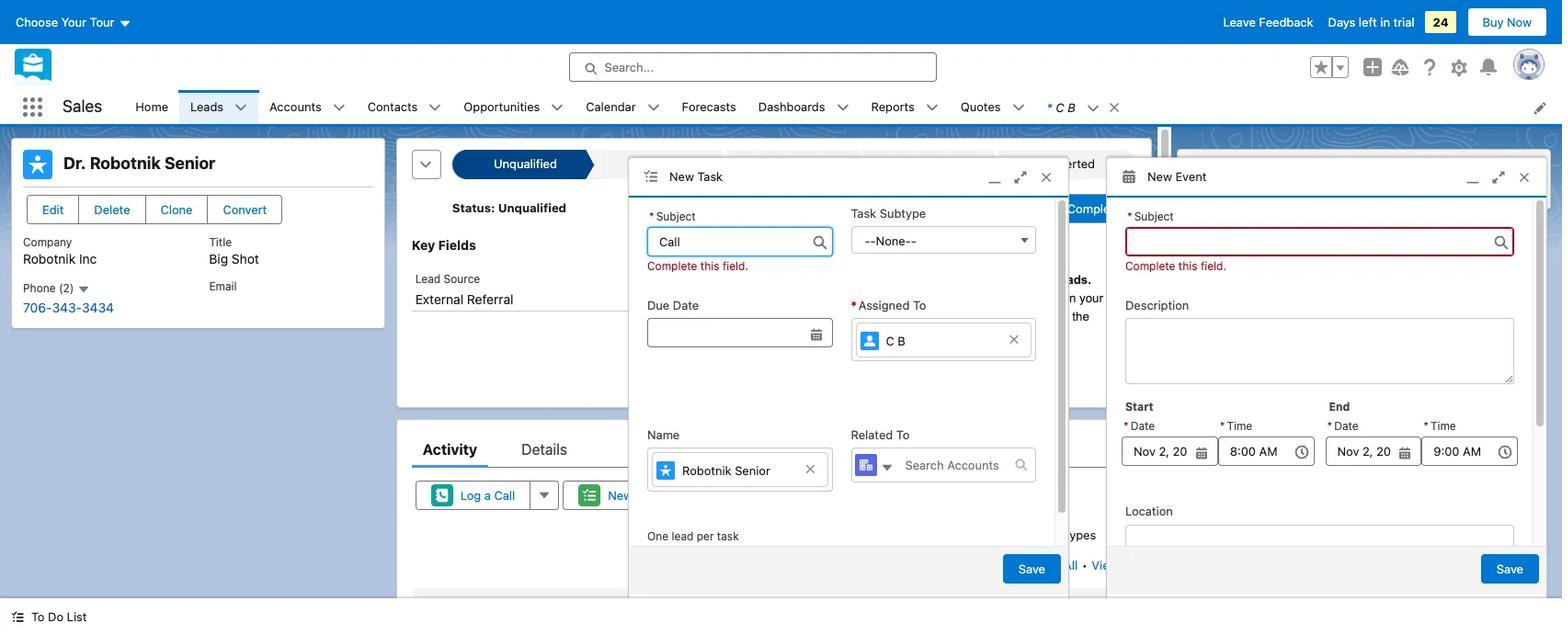 Task type: describe. For each thing, give the bounding box(es) containing it.
1 vertical spatial your
[[1080, 291, 1104, 305]]

new inside 'button'
[[608, 488, 633, 503]]

a
[[484, 488, 491, 503]]

accounts image
[[855, 454, 877, 476]]

details
[[522, 441, 567, 458]]

description
[[1126, 298, 1190, 312]]

complete for description
[[1126, 259, 1176, 273]]

days
[[1329, 15, 1356, 29]]

--none--
[[865, 234, 917, 248]]

start
[[1126, 400, 1154, 414]]

reports link
[[860, 90, 926, 124]]

fields
[[438, 237, 476, 253]]

now
[[1508, 15, 1532, 29]]

choose
[[16, 15, 58, 29]]

field. for task subtype
[[723, 259, 749, 273]]

0 vertical spatial they
[[941, 291, 965, 305]]

new event dialog
[[1106, 157, 1548, 636]]

outreach
[[824, 364, 874, 379]]

clone
[[161, 202, 193, 217]]

c b
[[886, 334, 906, 348]]

call
[[494, 488, 515, 503]]

quotes list item
[[950, 90, 1036, 124]]

0 vertical spatial for
[[834, 237, 852, 253]]

date for end
[[1335, 419, 1359, 433]]

products
[[771, 310, 818, 323]]

0 horizontal spatial status
[[452, 201, 491, 215]]

phone (2) button
[[23, 282, 90, 296]]

your inside dropdown button
[[61, 15, 86, 29]]

• left view
[[1082, 558, 1088, 573]]

date for start
[[1131, 419, 1155, 433]]

c inside list item
[[1056, 100, 1065, 115]]

text default image inside calendar list item
[[647, 101, 660, 114]]

to for related to
[[897, 427, 910, 442]]

types
[[1066, 528, 1097, 542]]

new inside button
[[755, 488, 779, 503]]

delete
[[94, 202, 130, 217]]

external
[[415, 292, 464, 307]]

details link
[[522, 431, 567, 468]]

opportunities
[[464, 99, 540, 114]]

3434
[[82, 300, 114, 315]]

document
[[793, 346, 852, 360]]

due
[[647, 298, 670, 312]]

working
[[774, 157, 819, 171]]

complete inside button
[[1068, 201, 1121, 216]]

quotes link
[[950, 90, 1012, 124]]

view
[[1092, 558, 1119, 573]]

text default image for quotes
[[1012, 101, 1025, 114]]

referral
[[467, 292, 514, 307]]

Related To text field
[[894, 449, 1015, 482]]

all right the time
[[969, 528, 983, 542]]

info
[[874, 273, 896, 287]]

* date for start
[[1124, 419, 1155, 433]]

0 horizontal spatial they
[[836, 310, 859, 323]]

dashboards
[[759, 99, 825, 114]]

phone (2)
[[23, 282, 77, 295]]

lead image
[[23, 150, 52, 179]]

tour
[[90, 15, 115, 29]]

company
[[932, 310, 982, 323]]

3 - from the left
[[911, 234, 917, 248]]

text default image right accounts icon
[[881, 461, 894, 474]]

1 horizontal spatial the
[[912, 310, 929, 323]]

text default image up activities
[[1015, 459, 1028, 472]]

prospect.
[[771, 328, 821, 342]]

* date for end
[[1328, 419, 1359, 433]]

subtype
[[880, 206, 926, 220]]

text default image inside "dashboards" list item
[[837, 101, 849, 114]]

robotnik senior link
[[652, 453, 828, 487]]

lessons
[[855, 346, 898, 360]]

filters: all time • all activities • all types
[[875, 528, 1097, 542]]

associated
[[985, 310, 1044, 323]]

subject for task subtype
[[656, 209, 696, 223]]

status : unqualified
[[452, 201, 567, 215]]

reports
[[871, 99, 915, 114]]

706-343-3434
[[23, 300, 114, 315]]

may
[[826, 291, 849, 305]]

text default image for accounts
[[333, 101, 346, 114]]

company robotnik inc
[[23, 235, 97, 267]]

list
[[67, 610, 87, 625]]

:
[[491, 201, 495, 215]]

to do list button
[[0, 599, 98, 636]]

• left 'expand'
[[1010, 558, 1015, 573]]

field. for description
[[1201, 259, 1227, 273]]

text default image inside 'leads' list item
[[235, 101, 248, 114]]

robotnik inside new task dialog
[[682, 463, 732, 478]]

buy now
[[1483, 15, 1532, 29]]

0 vertical spatial in
[[1381, 15, 1391, 29]]

success
[[855, 237, 908, 253]]

lead source external referral
[[415, 272, 514, 307]]

converted link
[[1004, 150, 1128, 179]]

email
[[209, 280, 237, 293]]

edit link
[[738, 238, 760, 253]]

related to
[[851, 427, 910, 442]]

dashboards link
[[748, 90, 837, 124]]

left inside the keep track of the info related to your unqualified leads. your lead may be unqualified if they are not interested in your products or they have left the company associated with the prospect. document lessons learned for future reference save outreach details and contact information
[[892, 310, 908, 323]]

assigned to
[[859, 298, 927, 312]]

to inside to do list button
[[31, 610, 45, 625]]

tab list containing activity
[[412, 431, 1137, 468]]

time for start
[[1227, 419, 1253, 433]]

time
[[933, 528, 957, 542]]

track
[[804, 273, 833, 287]]

all right view
[[1122, 558, 1136, 573]]

information
[[990, 364, 1054, 379]]

convert button
[[207, 195, 283, 224]]

new task button
[[563, 481, 677, 510]]

new event inside button
[[755, 488, 814, 503]]

log a call button
[[415, 481, 531, 510]]

path options list box
[[452, 150, 1137, 179]]

event inside button
[[783, 488, 814, 503]]

time for end
[[1431, 419, 1457, 433]]

your inside the keep track of the info related to your unqualified leads. your lead may be unqualified if they are not interested in your products or they have left the company associated with the prospect. document lessons learned for future reference save outreach details and contact information
[[771, 291, 796, 305]]

search... button
[[569, 52, 937, 82]]

complete this field. for task subtype
[[647, 259, 749, 273]]

contacts
[[368, 99, 418, 114]]

leads list item
[[179, 90, 259, 124]]

dashboards list item
[[748, 90, 860, 124]]

b inside list item
[[1068, 100, 1076, 115]]

text default image inside opportunities list item
[[551, 101, 564, 114]]

log a call
[[461, 488, 515, 503]]

343-
[[52, 300, 82, 315]]

text default image for reports
[[926, 101, 939, 114]]

* subject for task subtype
[[649, 209, 696, 223]]

inc
[[79, 251, 97, 267]]

save for start
[[1497, 562, 1524, 576]]

trial
[[1394, 15, 1415, 29]]

contacts link
[[357, 90, 429, 124]]

2 - from the left
[[871, 234, 876, 248]]

c inside c b 'link'
[[886, 334, 895, 348]]

days left in trial
[[1329, 15, 1415, 29]]

subject for description
[[1135, 209, 1174, 223]]

calendar link
[[575, 90, 647, 124]]

complete for task subtype
[[647, 259, 698, 273]]

accounts link
[[259, 90, 333, 124]]

Description text field
[[1126, 318, 1515, 385]]

calendar
[[586, 99, 636, 114]]

706-
[[23, 300, 52, 315]]

reference
[[1004, 346, 1058, 360]]

convert
[[223, 202, 267, 217]]



Task type: locate. For each thing, give the bounding box(es) containing it.
0 vertical spatial lead
[[799, 291, 822, 305]]

leads.
[[1057, 273, 1092, 287]]

0 vertical spatial edit
[[42, 202, 64, 217]]

2 horizontal spatial robotnik
[[682, 463, 732, 478]]

0 horizontal spatial save button
[[1003, 554, 1061, 584]]

None text field
[[647, 227, 833, 256], [647, 318, 833, 348], [1122, 437, 1218, 466], [1326, 437, 1422, 466], [647, 227, 833, 256], [647, 318, 833, 348], [1122, 437, 1218, 466], [1326, 437, 1422, 466]]

0 vertical spatial robotnik
[[90, 154, 161, 173]]

forecasts
[[682, 99, 737, 114]]

be
[[852, 291, 866, 305]]

task inside 'button'
[[636, 488, 662, 503]]

for inside the keep track of the info related to your unqualified leads. your lead may be unqualified if they are not interested in your products or they have left the company associated with the prospect. document lessons learned for future reference save outreach details and contact information
[[947, 346, 963, 360]]

group for start
[[1122, 418, 1218, 466]]

save inside new event dialog
[[1497, 562, 1524, 576]]

1 vertical spatial unqualified
[[498, 201, 567, 215]]

your down keep
[[771, 291, 796, 305]]

unqualified inside path options list box
[[494, 157, 557, 171]]

lead down the "track"
[[799, 291, 822, 305]]

1 horizontal spatial date
[[1131, 419, 1155, 433]]

details
[[877, 364, 915, 379]]

this for description
[[1179, 259, 1198, 273]]

1 this from the left
[[701, 259, 720, 273]]

edit inside button
[[42, 202, 64, 217]]

new inside dialog
[[670, 169, 694, 184]]

dr. robotnik senior
[[63, 154, 216, 173]]

text default image inside contacts list item
[[429, 101, 442, 114]]

* date down start
[[1124, 419, 1155, 433]]

text default image right contacts
[[429, 101, 442, 114]]

text default image
[[333, 101, 346, 114], [926, 101, 939, 114], [1012, 101, 1025, 114], [1087, 102, 1100, 115], [1520, 169, 1533, 182], [77, 283, 90, 296]]

in inside the keep track of the info related to your unqualified leads. your lead may be unqualified if they are not interested in your products or they have left the company associated with the prospect. document lessons learned for future reference save outreach details and contact information
[[1067, 291, 1076, 305]]

1 complete this field. from the left
[[647, 259, 749, 273]]

b up converted
[[1068, 100, 1076, 115]]

search...
[[605, 60, 654, 74]]

text default image left the reports link on the right top
[[837, 101, 849, 114]]

group down start
[[1122, 418, 1218, 466]]

2 horizontal spatial the
[[1073, 310, 1090, 323]]

* time for start
[[1220, 419, 1253, 433]]

new inside path options list box
[[648, 157, 673, 171]]

filters:
[[875, 528, 912, 542]]

save button
[[1003, 554, 1061, 584], [1482, 554, 1540, 584]]

save button inside new event dialog
[[1482, 554, 1540, 584]]

c down have
[[886, 334, 895, 348]]

quotes
[[961, 99, 1001, 114]]

location
[[1126, 504, 1173, 519]]

complete inside new event dialog
[[1126, 259, 1176, 273]]

*
[[1047, 100, 1053, 115], [649, 209, 655, 223], [1128, 209, 1133, 223], [851, 298, 857, 312], [1124, 419, 1129, 433], [1220, 419, 1225, 433], [1328, 419, 1333, 433], [1424, 419, 1429, 433]]

have
[[862, 310, 889, 323]]

1 horizontal spatial new task
[[670, 169, 723, 184]]

0 horizontal spatial senior
[[165, 154, 216, 173]]

1 horizontal spatial complete this field.
[[1126, 259, 1227, 273]]

save for name
[[1019, 562, 1046, 576]]

- down subtype
[[911, 234, 917, 248]]

text default image inside to do list button
[[11, 611, 24, 624]]

1 field. from the left
[[723, 259, 749, 273]]

0 horizontal spatial subject
[[656, 209, 696, 223]]

text default image right calendar
[[647, 101, 660, 114]]

* subject for description
[[1128, 209, 1174, 223]]

2 horizontal spatial complete
[[1126, 259, 1176, 273]]

1 horizontal spatial field.
[[1201, 259, 1227, 273]]

text default image inside list item
[[1087, 102, 1100, 115]]

new event inside dialog
[[1148, 169, 1207, 184]]

to
[[913, 298, 927, 312], [897, 427, 910, 442], [31, 610, 45, 625]]

phone
[[23, 282, 56, 295]]

unqualified right :
[[498, 201, 567, 215]]

reports list item
[[860, 90, 950, 124]]

0 horizontal spatial left
[[892, 310, 908, 323]]

0 vertical spatial b
[[1068, 100, 1076, 115]]

task
[[717, 529, 739, 543]]

mark status as complete button
[[946, 194, 1137, 223]]

1 horizontal spatial they
[[941, 291, 965, 305]]

1 vertical spatial lead
[[672, 529, 694, 543]]

mark
[[982, 201, 1009, 216]]

unqualified up status : unqualified
[[494, 157, 557, 171]]

1 vertical spatial new event
[[755, 488, 814, 503]]

save button for related to
[[1003, 554, 1061, 584]]

1 horizontal spatial in
[[1381, 15, 1391, 29]]

accounts
[[270, 99, 322, 114]]

1 horizontal spatial * date
[[1328, 419, 1359, 433]]

* inside list item
[[1047, 100, 1053, 115]]

0 horizontal spatial event
[[783, 488, 814, 503]]

0 horizontal spatial robotnik
[[23, 251, 76, 267]]

1 horizontal spatial task
[[698, 169, 723, 184]]

in down leads. at the top
[[1067, 291, 1076, 305]]

field. inside new event dialog
[[1201, 259, 1227, 273]]

task subtype
[[851, 206, 926, 220]]

group down end
[[1326, 418, 1422, 466]]

left right days on the right top of page
[[1359, 15, 1378, 29]]

date down end
[[1335, 419, 1359, 433]]

this inside new task dialog
[[701, 259, 720, 273]]

1 vertical spatial c
[[886, 334, 895, 348]]

1 horizontal spatial * subject
[[1128, 209, 1174, 223]]

0 vertical spatial unqualified
[[988, 273, 1054, 287]]

0 horizontal spatial complete this field.
[[647, 259, 749, 273]]

text default image right leads
[[235, 101, 248, 114]]

accounts list item
[[259, 90, 357, 124]]

to for assigned to
[[913, 298, 927, 312]]

robotnik up per
[[682, 463, 732, 478]]

robotnik for company
[[23, 251, 76, 267]]

0 horizontal spatial your
[[958, 273, 985, 287]]

status up the fields
[[452, 201, 491, 215]]

Location text field
[[1126, 525, 1515, 558]]

list item containing *
[[1036, 90, 1129, 124]]

due date
[[647, 298, 699, 312]]

your down leads. at the top
[[1080, 291, 1104, 305]]

0 horizontal spatial edit
[[42, 202, 64, 217]]

for
[[834, 237, 852, 253], [947, 346, 963, 360]]

text default image inside list item
[[1108, 101, 1121, 114]]

0 horizontal spatial task
[[636, 488, 662, 503]]

1 horizontal spatial save
[[1019, 562, 1046, 576]]

1 * date from the left
[[1124, 419, 1155, 433]]

this for task subtype
[[701, 259, 720, 273]]

c up converted
[[1056, 100, 1065, 115]]

nurturing
[[906, 157, 959, 171]]

• up 'expand'
[[1040, 528, 1045, 542]]

task down forecasts link
[[698, 169, 723, 184]]

2 * subject from the left
[[1128, 209, 1174, 223]]

one lead per task
[[647, 529, 739, 543]]

robotnik down company
[[23, 251, 76, 267]]

one
[[647, 529, 669, 543]]

2 save button from the left
[[1482, 554, 1540, 584]]

new task inside 'button'
[[608, 488, 662, 503]]

in left trial
[[1381, 15, 1391, 29]]

senior inside robotnik senior link
[[735, 463, 771, 478]]

c b link
[[856, 323, 1032, 357]]

group down days on the right top of page
[[1311, 56, 1349, 78]]

list
[[124, 90, 1563, 124]]

activity link
[[423, 431, 478, 468]]

view all link
[[1091, 551, 1137, 580]]

1 vertical spatial senior
[[735, 463, 771, 478]]

complete this field. inside new event dialog
[[1126, 259, 1227, 273]]

0 vertical spatial c
[[1056, 100, 1065, 115]]

to left if
[[913, 298, 927, 312]]

subject down new link
[[656, 209, 696, 223]]

2 this from the left
[[1179, 259, 1198, 273]]

1 vertical spatial b
[[898, 334, 906, 348]]

1 vertical spatial your
[[771, 291, 796, 305]]

or
[[821, 310, 832, 323]]

for up contact
[[947, 346, 963, 360]]

for up 'of'
[[834, 237, 852, 253]]

1 time from the left
[[1227, 419, 1253, 433]]

* subject inside new event dialog
[[1128, 209, 1174, 223]]

text default image for *
[[1087, 102, 1100, 115]]

complete right as
[[1068, 201, 1121, 216]]

2 complete this field. from the left
[[1126, 259, 1227, 273]]

complete this field. up description
[[1126, 259, 1227, 273]]

contacts list item
[[357, 90, 453, 124]]

* time for end
[[1424, 419, 1457, 433]]

subject inside new event dialog
[[1135, 209, 1174, 223]]

new task inside dialog
[[670, 169, 723, 184]]

shot
[[232, 251, 259, 267]]

complete this field. for description
[[1126, 259, 1227, 273]]

-
[[865, 234, 871, 248], [871, 234, 876, 248], [911, 234, 917, 248]]

* subject up description
[[1128, 209, 1174, 223]]

--none-- button
[[851, 226, 1037, 254]]

your up are
[[958, 273, 985, 287]]

complete inside new task dialog
[[647, 259, 698, 273]]

text default image inside quotes list item
[[1012, 101, 1025, 114]]

1 horizontal spatial event
[[1176, 169, 1207, 184]]

0 vertical spatial left
[[1359, 15, 1378, 29]]

lead inside the keep track of the info related to your unqualified leads. your lead may be unqualified if they are not interested in your products or they have left the company associated with the prospect. document lessons learned for future reference save outreach details and contact information
[[799, 291, 822, 305]]

2 vertical spatial to
[[31, 610, 45, 625]]

nurturing link
[[868, 150, 992, 179]]

1 vertical spatial for
[[947, 346, 963, 360]]

key fields
[[412, 237, 476, 253]]

new task up one
[[608, 488, 662, 503]]

1 vertical spatial event
[[783, 488, 814, 503]]

keep
[[771, 273, 801, 287]]

edit left guidance
[[738, 239, 760, 253]]

forecasts link
[[671, 90, 748, 124]]

1 vertical spatial in
[[1067, 291, 1076, 305]]

date down start
[[1131, 419, 1155, 433]]

1 vertical spatial new task
[[608, 488, 662, 503]]

save inside the keep track of the info related to your unqualified leads. your lead may be unqualified if they are not interested in your products or they have left the company associated with the prospect. document lessons learned for future reference save outreach details and contact information
[[793, 364, 820, 379]]

tab list
[[412, 431, 1137, 468]]

group for end
[[1326, 418, 1422, 466]]

2 subject from the left
[[1135, 209, 1174, 223]]

leave feedback link
[[1224, 15, 1314, 29]]

1 horizontal spatial c
[[1056, 100, 1065, 115]]

senior up clone button
[[165, 154, 216, 173]]

1 horizontal spatial left
[[1359, 15, 1378, 29]]

1 subject from the left
[[656, 209, 696, 223]]

status inside button
[[1013, 201, 1048, 216]]

complete
[[1068, 201, 1121, 216], [647, 259, 698, 273], [1126, 259, 1176, 273]]

choose your tour
[[16, 15, 115, 29]]

date right the due
[[673, 298, 699, 312]]

with
[[1047, 310, 1069, 323]]

they right if
[[941, 291, 965, 305]]

date inside new task dialog
[[673, 298, 699, 312]]

1 horizontal spatial unqualified
[[988, 273, 1054, 287]]

name
[[647, 427, 680, 442]]

1 horizontal spatial b
[[1068, 100, 1076, 115]]

all left the time
[[916, 528, 930, 542]]

new task dialog
[[628, 157, 1070, 599]]

None text field
[[1126, 227, 1515, 256], [1218, 437, 1315, 466], [1422, 437, 1518, 466], [1126, 227, 1515, 256], [1218, 437, 1315, 466], [1422, 437, 1518, 466]]

b up details at the right
[[898, 334, 906, 348]]

complete this field. up due date
[[647, 259, 749, 273]]

2 horizontal spatial task
[[851, 206, 877, 220]]

b
[[1068, 100, 1076, 115], [898, 334, 906, 348]]

1 horizontal spatial senior
[[735, 463, 771, 478]]

source
[[444, 272, 480, 286]]

robotnik inside company robotnik inc
[[23, 251, 76, 267]]

1 vertical spatial robotnik
[[23, 251, 76, 267]]

0 horizontal spatial * date
[[1124, 419, 1155, 433]]

2 field. from the left
[[1201, 259, 1227, 273]]

future
[[967, 346, 1001, 360]]

learned
[[901, 346, 944, 360]]

1 horizontal spatial complete
[[1068, 201, 1121, 216]]

* date down end
[[1328, 419, 1359, 433]]

0 horizontal spatial your
[[61, 15, 86, 29]]

- left none-
[[865, 234, 871, 248]]

0 horizontal spatial complete
[[647, 259, 698, 273]]

new inside dialog
[[1148, 169, 1173, 184]]

subject inside new task dialog
[[656, 209, 696, 223]]

to do list
[[31, 610, 87, 625]]

field. inside new task dialog
[[723, 259, 749, 273]]

list item
[[1036, 90, 1129, 124]]

text default image left do
[[11, 611, 24, 624]]

edit up company
[[42, 202, 64, 217]]

1 horizontal spatial new event
[[1148, 169, 1207, 184]]

0 horizontal spatial new task
[[608, 488, 662, 503]]

to
[[943, 273, 955, 287]]

2 * time from the left
[[1424, 419, 1457, 433]]

task up success
[[851, 206, 877, 220]]

0 vertical spatial your
[[61, 15, 86, 29]]

title
[[209, 235, 232, 249]]

text default image inside accounts list item
[[333, 101, 346, 114]]

0 vertical spatial task
[[698, 169, 723, 184]]

1 vertical spatial unqualified
[[869, 291, 928, 305]]

unqualified up interested
[[988, 273, 1054, 287]]

your
[[61, 15, 86, 29], [771, 291, 796, 305]]

1 horizontal spatial save button
[[1482, 554, 1540, 584]]

all right 'expand'
[[1064, 558, 1078, 573]]

2 * date from the left
[[1328, 419, 1359, 433]]

0 horizontal spatial the
[[852, 273, 870, 287]]

0 horizontal spatial save
[[793, 364, 820, 379]]

b inside 'link'
[[898, 334, 906, 348]]

new event
[[1148, 169, 1207, 184], [755, 488, 814, 503]]

if
[[932, 291, 938, 305]]

1 vertical spatial they
[[836, 310, 859, 323]]

complete this field.
[[647, 259, 749, 273], [1126, 259, 1227, 273]]

status left as
[[1013, 201, 1048, 216]]

0 horizontal spatial this
[[701, 259, 720, 273]]

1 horizontal spatial lead
[[799, 291, 822, 305]]

0 horizontal spatial b
[[898, 334, 906, 348]]

complete up description
[[1126, 259, 1176, 273]]

0 horizontal spatial date
[[673, 298, 699, 312]]

left up the c b
[[892, 310, 908, 323]]

• right the time
[[960, 528, 966, 542]]

your left the 'tour'
[[61, 15, 86, 29]]

- down task subtype
[[871, 234, 876, 248]]

text default image inside reports list item
[[926, 101, 939, 114]]

robotnik up delete button
[[90, 154, 161, 173]]

1 - from the left
[[865, 234, 871, 248]]

new event button
[[709, 481, 829, 510]]

0 vertical spatial to
[[913, 298, 927, 312]]

converted
[[1037, 157, 1095, 171]]

1 * time from the left
[[1220, 419, 1253, 433]]

* subject inside new task dialog
[[649, 209, 696, 223]]

save inside new task dialog
[[1019, 562, 1046, 576]]

0 horizontal spatial * subject
[[649, 209, 696, 223]]

1 save button from the left
[[1003, 554, 1061, 584]]

0 horizontal spatial field.
[[723, 259, 749, 273]]

text default image left calendar link
[[551, 101, 564, 114]]

complete up due date
[[647, 259, 698, 273]]

2 horizontal spatial save
[[1497, 562, 1524, 576]]

0 horizontal spatial lead
[[672, 529, 694, 543]]

task up one
[[636, 488, 662, 503]]

2 vertical spatial task
[[636, 488, 662, 503]]

1 horizontal spatial robotnik
[[90, 154, 161, 173]]

text default image inside the phone (2) popup button
[[77, 283, 90, 296]]

1 vertical spatial left
[[892, 310, 908, 323]]

buy now button
[[1467, 7, 1548, 37]]

1 horizontal spatial time
[[1431, 419, 1457, 433]]

0 vertical spatial unqualified
[[494, 157, 557, 171]]

0 vertical spatial new event
[[1148, 169, 1207, 184]]

subject
[[656, 209, 696, 223], [1135, 209, 1174, 223]]

0 horizontal spatial time
[[1227, 419, 1253, 433]]

•
[[960, 528, 966, 542], [1040, 528, 1045, 542], [1010, 558, 1015, 573], [1082, 558, 1088, 573]]

new task down forecasts link
[[670, 169, 723, 184]]

1 horizontal spatial this
[[1179, 259, 1198, 273]]

they right the or
[[836, 310, 859, 323]]

calendar list item
[[575, 90, 671, 124]]

subject up description
[[1135, 209, 1174, 223]]

complete this field. inside new task dialog
[[647, 259, 749, 273]]

0 horizontal spatial to
[[31, 610, 45, 625]]

0 horizontal spatial new event
[[755, 488, 814, 503]]

interested
[[1010, 291, 1063, 305]]

0 horizontal spatial in
[[1067, 291, 1076, 305]]

2 horizontal spatial date
[[1335, 419, 1359, 433]]

0 horizontal spatial * time
[[1220, 419, 1253, 433]]

1 horizontal spatial status
[[1013, 201, 1048, 216]]

2 vertical spatial robotnik
[[682, 463, 732, 478]]

text default image
[[1108, 101, 1121, 114], [235, 101, 248, 114], [429, 101, 442, 114], [551, 101, 564, 114], [647, 101, 660, 114], [837, 101, 849, 114], [1015, 459, 1028, 472], [881, 461, 894, 474], [11, 611, 24, 624]]

all
[[916, 528, 930, 542], [969, 528, 983, 542], [1048, 528, 1062, 542], [1064, 558, 1078, 573], [1122, 558, 1136, 573]]

1 horizontal spatial your
[[771, 291, 796, 305]]

(2)
[[59, 282, 74, 295]]

2 time from the left
[[1431, 419, 1457, 433]]

1 horizontal spatial for
[[947, 346, 963, 360]]

text default image right * c b
[[1108, 101, 1121, 114]]

robotnik for dr.
[[90, 154, 161, 173]]

0 horizontal spatial unqualified
[[869, 291, 928, 305]]

this inside new event dialog
[[1179, 259, 1198, 273]]

* subject down new link
[[649, 209, 696, 223]]

edit button
[[27, 195, 79, 224]]

senior up new event button on the bottom
[[735, 463, 771, 478]]

save button inside new task dialog
[[1003, 554, 1061, 584]]

do
[[48, 610, 64, 625]]

to right related
[[897, 427, 910, 442]]

1 horizontal spatial your
[[1080, 291, 1104, 305]]

working link
[[733, 150, 857, 179]]

to left do
[[31, 610, 45, 625]]

guidance
[[771, 237, 831, 253]]

save
[[793, 364, 820, 379], [1019, 562, 1046, 576], [1497, 562, 1524, 576]]

all left types
[[1048, 528, 1062, 542]]

unqualified link
[[461, 150, 585, 179]]

home link
[[124, 90, 179, 124]]

1 vertical spatial task
[[851, 206, 877, 220]]

buy
[[1483, 15, 1504, 29]]

1 * subject from the left
[[649, 209, 696, 223]]

unqualified down info
[[869, 291, 928, 305]]

activity
[[423, 441, 478, 458]]

lead left per
[[672, 529, 694, 543]]

1 horizontal spatial edit
[[738, 239, 760, 253]]

opportunities list item
[[453, 90, 575, 124]]

0 vertical spatial senior
[[165, 154, 216, 173]]

group
[[1311, 56, 1349, 78], [1122, 418, 1218, 466], [1326, 418, 1422, 466]]

leave feedback
[[1224, 15, 1314, 29]]

event inside dialog
[[1176, 169, 1207, 184]]

lead inside new task dialog
[[672, 529, 694, 543]]

new link
[[597, 150, 721, 179]]

1 vertical spatial edit
[[738, 239, 760, 253]]

keep track of the info related to your unqualified leads. your lead may be unqualified if they are not interested in your products or they have left the company associated with the prospect. document lessons learned for future reference save outreach details and contact information
[[771, 273, 1104, 379]]

save button for end
[[1482, 554, 1540, 584]]

list containing home
[[124, 90, 1563, 124]]

1 horizontal spatial subject
[[1135, 209, 1174, 223]]

2 horizontal spatial to
[[913, 298, 927, 312]]



Task type: vqa. For each thing, say whether or not it's contained in the screenshot.
text default icon inside Contacts list item
yes



